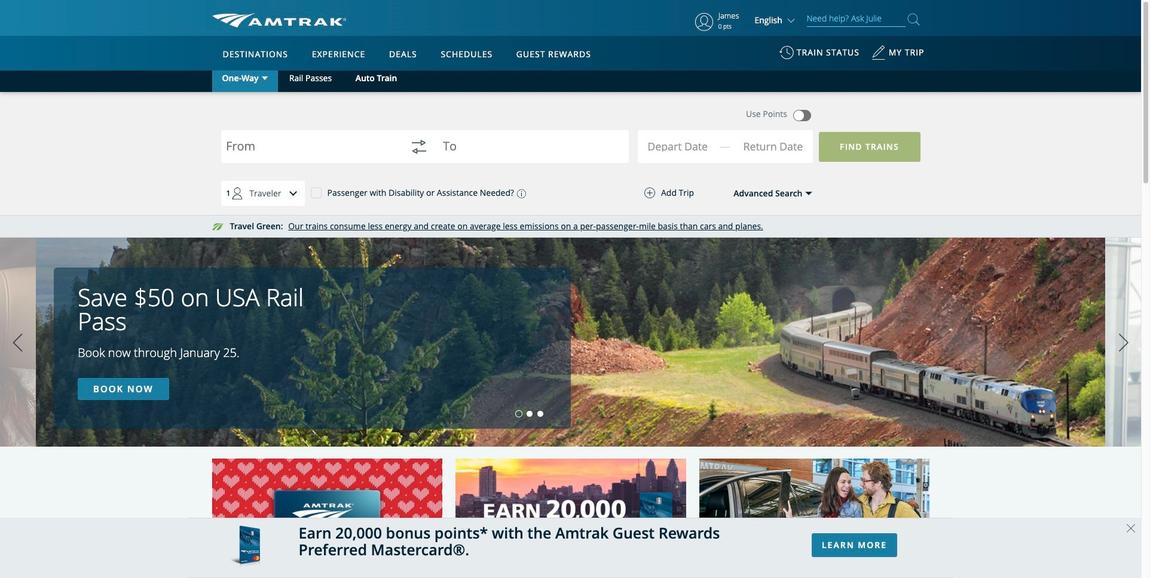 Task type: vqa. For each thing, say whether or not it's contained in the screenshot.
'Allow'
no



Task type: describe. For each thing, give the bounding box(es) containing it.
slide 3 tab
[[538, 412, 544, 417]]

slide 2 tab
[[527, 412, 533, 417]]

plus icon image
[[645, 188, 656, 199]]

none field from
[[226, 133, 395, 172]]

select caret image
[[262, 77, 268, 80]]

choose a slide to display tab list
[[0, 412, 546, 417]]

amtrak guest rewards preferred mastercard image
[[230, 526, 260, 571]]

switch departure and arrival stations. image
[[405, 133, 433, 161]]

new york city skyline image
[[455, 442, 686, 579]]

open image
[[806, 192, 813, 196]]

Please enter your search item search field
[[807, 11, 906, 27]]

previous image
[[9, 328, 27, 358]]

click to add the number travelers and discount types image
[[281, 182, 305, 206]]

passenger image
[[226, 182, 250, 206]]

From text field
[[226, 140, 395, 156]]



Task type: locate. For each thing, give the bounding box(es) containing it.
next image
[[1116, 328, 1133, 358]]

search icon image
[[908, 11, 920, 28]]

regions map image
[[257, 106, 544, 273]]

None field
[[226, 133, 395, 172], [443, 133, 612, 172], [650, 133, 733, 163], [650, 133, 733, 163]]

slide 1 tab
[[516, 412, 522, 417]]

amtrak sustains leaf icon image
[[212, 224, 224, 231]]

none field to
[[443, 133, 612, 172]]

None checkbox
[[311, 187, 321, 198]]

banner
[[0, 0, 1142, 282]]

To text field
[[443, 140, 612, 156]]

amtrak image
[[212, 13, 346, 28]]

more information about accessible travel requests. image
[[514, 189, 526, 198]]

amtrak valentines day gift card image
[[212, 442, 442, 579]]

application
[[257, 106, 544, 273]]



